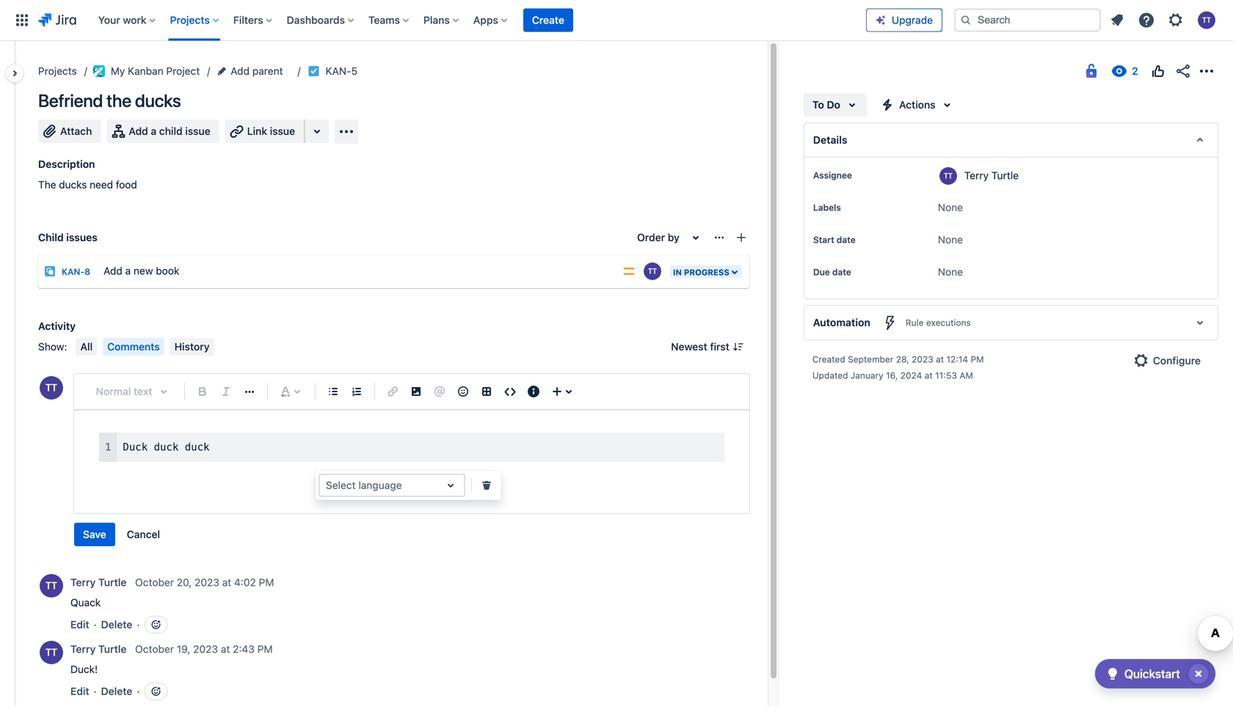 Task type: vqa. For each thing, say whether or not it's contained in the screenshot.
CHANGED for October 23, 2023 at 10:41 AM
no



Task type: describe. For each thing, give the bounding box(es) containing it.
project
[[166, 65, 200, 77]]

remove image
[[478, 477, 496, 495]]

issue type: subtask image
[[44, 266, 56, 278]]

quack
[[70, 597, 101, 609]]

4:02
[[234, 577, 256, 589]]

projects for projects link at left
[[38, 65, 77, 77]]

terry for october 20, 2023 at 4:02 pm
[[70, 577, 96, 589]]

link issue button
[[225, 120, 305, 143]]

projects button
[[166, 8, 225, 32]]

delete for duck!
[[101, 686, 132, 698]]

pm inside created september 28, 2023 at 12:14 pm updated january 16, 2024 at 11:53 am
[[971, 355, 984, 365]]

kan- for 8
[[62, 267, 85, 277]]

october for october 20, 2023 at 4:02 pm
[[135, 577, 174, 589]]

upgrade button
[[867, 9, 942, 31]]

info panel image
[[525, 383, 543, 401]]

issue inside 'button'
[[185, 125, 210, 137]]

dashboards
[[287, 14, 345, 26]]

newest
[[671, 341, 708, 353]]

appswitcher icon image
[[13, 11, 31, 29]]

due date
[[813, 267, 851, 278]]

link
[[247, 125, 267, 137]]

befriend the ducks
[[38, 90, 181, 111]]

start
[[813, 235, 835, 245]]

upgrade
[[892, 14, 933, 26]]

at left "2:43"
[[221, 644, 230, 656]]

terry turtle for october 19, 2023 at 2:43 pm
[[70, 644, 127, 656]]

first
[[710, 341, 730, 353]]

turtle for october 20, 2023 at 4:02 pm
[[98, 577, 127, 589]]

at right 2024
[[925, 371, 933, 381]]

none for start date
[[938, 234, 963, 246]]

projects link
[[38, 62, 77, 80]]

1 none from the top
[[938, 202, 963, 214]]

kan-5 link
[[326, 62, 358, 80]]

1 duck from the left
[[154, 442, 179, 454]]

due
[[813, 267, 830, 278]]

filters button
[[229, 8, 278, 32]]

am
[[960, 371, 973, 381]]

dismiss quickstart image
[[1187, 663, 1211, 686]]

october 19, 2023 at 2:43 pm
[[135, 644, 273, 656]]

september
[[848, 355, 894, 365]]

rule
[[906, 318, 924, 328]]

create child image
[[735, 232, 747, 244]]

settings image
[[1167, 11, 1185, 29]]

5
[[351, 65, 358, 77]]

Comment - Main content area, start typing to enter text. text field
[[99, 433, 724, 489]]

primary element
[[9, 0, 866, 41]]

2023 inside created september 28, 2023 at 12:14 pm updated january 16, 2024 at 11:53 am
[[912, 355, 934, 365]]

2023 for october 20, 2023 at 4:02 pm
[[195, 577, 219, 589]]

history
[[174, 341, 210, 353]]

more information about this user image for duck!
[[40, 642, 63, 665]]

edit for duck!
[[70, 686, 89, 698]]

group containing save
[[74, 523, 169, 547]]

add a new book link
[[98, 257, 616, 286]]

task image
[[308, 65, 320, 77]]

the
[[38, 179, 56, 191]]

create
[[532, 14, 564, 26]]

rule executions
[[906, 318, 971, 328]]

banner containing your work
[[0, 0, 1233, 41]]

duck
[[123, 442, 148, 454]]

more information about this user image
[[940, 167, 957, 185]]

befriend
[[38, 90, 103, 111]]

new
[[134, 265, 153, 277]]

vote options: no one has voted for this issue yet. image
[[1150, 62, 1167, 80]]

1 vertical spatial ducks
[[59, 179, 87, 191]]

add for add a child issue
[[129, 125, 148, 137]]

check image
[[1104, 666, 1122, 683]]

apps button
[[469, 8, 513, 32]]

numbered list ⌘⇧7 image
[[348, 383, 366, 401]]

select language
[[326, 480, 402, 492]]

details
[[813, 134, 848, 146]]

add app image
[[338, 123, 355, 141]]

language
[[359, 480, 402, 492]]

plans
[[424, 14, 450, 26]]

0 vertical spatial turtle
[[992, 170, 1019, 182]]

Search field
[[954, 8, 1101, 32]]

start date
[[813, 235, 856, 245]]

actions button
[[873, 93, 962, 117]]

my kanban project image
[[93, 65, 105, 77]]

kanban
[[128, 65, 163, 77]]

your
[[98, 14, 120, 26]]

more information about this user image for quack
[[40, 575, 63, 598]]

filters
[[233, 14, 263, 26]]

food
[[116, 179, 137, 191]]

kan-8
[[62, 267, 90, 277]]

attach button
[[38, 120, 101, 143]]

pm for october 19, 2023 at 2:43 pm
[[257, 644, 273, 656]]

sidebar navigation image
[[0, 59, 32, 88]]

show:
[[38, 341, 67, 353]]

quickstart
[[1125, 668, 1181, 682]]

updated
[[813, 371, 848, 381]]

date for start date
[[837, 235, 856, 245]]

configure link
[[1127, 349, 1210, 373]]

order by
[[637, 232, 680, 244]]

comments button
[[103, 338, 164, 356]]

all
[[80, 341, 93, 353]]

details element
[[804, 123, 1219, 158]]

link web pages and more image
[[308, 123, 326, 140]]

duck duck duck
[[123, 442, 210, 454]]

plans button
[[419, 8, 465, 32]]

teams button
[[364, 8, 415, 32]]

automation element
[[804, 305, 1219, 341]]

save button
[[74, 523, 115, 547]]

1 horizontal spatial ducks
[[135, 90, 181, 111]]

your work
[[98, 14, 147, 26]]

8
[[85, 267, 90, 277]]

add reaction image for october 19, 2023 at 2:43 pm
[[150, 686, 162, 698]]

code snippet image
[[501, 383, 519, 401]]

add a new book
[[104, 265, 179, 277]]

bullet list ⌘⇧8 image
[[324, 383, 342, 401]]

delete button for duck!
[[101, 685, 132, 700]]

save
[[83, 529, 106, 541]]

date for due date
[[832, 267, 851, 278]]

add parent button
[[216, 62, 287, 80]]

2023 for october 19, 2023 at 2:43 pm
[[193, 644, 218, 656]]

Select language text field
[[326, 480, 329, 492]]

executions
[[926, 318, 971, 328]]

2:43
[[233, 644, 255, 656]]

duck!
[[70, 664, 98, 676]]

add a child issue
[[129, 125, 210, 137]]

delete button for quack
[[101, 618, 132, 633]]

at up 11:53
[[936, 355, 944, 365]]

need
[[90, 179, 113, 191]]

issue inside button
[[270, 125, 295, 137]]



Task type: locate. For each thing, give the bounding box(es) containing it.
edit button down duck!
[[70, 685, 89, 700]]

kan-8 link
[[62, 267, 90, 277]]

0 vertical spatial date
[[837, 235, 856, 245]]

terry turtle button for quack
[[70, 576, 129, 591]]

delete for quack
[[101, 619, 132, 631]]

date
[[837, 235, 856, 245], [832, 267, 851, 278]]

more formatting image
[[241, 383, 258, 401]]

projects up befriend
[[38, 65, 77, 77]]

1 horizontal spatial projects
[[170, 14, 210, 26]]

pm for october 20, 2023 at 4:02 pm
[[259, 577, 274, 589]]

0 vertical spatial 2023
[[912, 355, 934, 365]]

history button
[[170, 338, 214, 356]]

0 horizontal spatial ducks
[[59, 179, 87, 191]]

1 vertical spatial date
[[832, 267, 851, 278]]

0 vertical spatial terry
[[965, 170, 989, 182]]

terry turtle down "details" element
[[965, 170, 1019, 182]]

your work button
[[94, 8, 161, 32]]

1 more information about this user image from the top
[[40, 575, 63, 598]]

issue actions image
[[713, 232, 725, 244]]

0 vertical spatial ducks
[[135, 90, 181, 111]]

2 issue from the left
[[270, 125, 295, 137]]

all button
[[76, 338, 97, 356]]

2023
[[912, 355, 934, 365], [195, 577, 219, 589], [193, 644, 218, 656]]

newest first button
[[662, 338, 750, 356]]

1 vertical spatial kan-
[[62, 267, 85, 277]]

0 horizontal spatial kan-
[[62, 267, 85, 277]]

1 vertical spatial none
[[938, 234, 963, 246]]

turtle down quack
[[98, 644, 127, 656]]

a for new
[[125, 265, 131, 277]]

kan-
[[326, 65, 351, 77], [62, 267, 85, 277]]

terry turtle button up duck!
[[70, 643, 129, 657]]

1 terry turtle button from the top
[[70, 576, 129, 591]]

terry turtle button
[[70, 576, 129, 591], [70, 643, 129, 657]]

add left "child"
[[129, 125, 148, 137]]

16,
[[886, 371, 898, 381]]

0 horizontal spatial a
[[125, 265, 131, 277]]

0 vertical spatial add reaction image
[[150, 620, 162, 631]]

copy link to issue image
[[355, 65, 366, 76]]

a left "child"
[[151, 125, 157, 137]]

created
[[813, 355, 846, 365]]

terry up quack
[[70, 577, 96, 589]]

2 edit button from the top
[[70, 685, 89, 700]]

apps
[[473, 14, 498, 26]]

0 vertical spatial more information about this user image
[[40, 575, 63, 598]]

terry up duck!
[[70, 644, 96, 656]]

2 vertical spatial none
[[938, 266, 963, 278]]

terry turtle button for duck!
[[70, 643, 129, 657]]

0 horizontal spatial duck
[[154, 442, 179, 454]]

edit down quack
[[70, 619, 89, 631]]

table image
[[478, 383, 496, 401]]

add parent
[[231, 65, 283, 77]]

order
[[637, 232, 665, 244]]

pm up am
[[971, 355, 984, 365]]

your profile and settings image
[[1198, 11, 1216, 29]]

1 vertical spatial edit button
[[70, 685, 89, 700]]

2 none from the top
[[938, 234, 963, 246]]

child
[[159, 125, 183, 137]]

1 horizontal spatial duck
[[185, 442, 210, 454]]

2 vertical spatial turtle
[[98, 644, 127, 656]]

2 delete from the top
[[101, 686, 132, 698]]

1 horizontal spatial issue
[[270, 125, 295, 137]]

attach
[[60, 125, 92, 137]]

comments
[[107, 341, 160, 353]]

2 more information about this user image from the top
[[40, 642, 63, 665]]

labels pin to top. only you can see pinned fields. image
[[844, 202, 856, 214]]

0 horizontal spatial projects
[[38, 65, 77, 77]]

priority: medium image
[[622, 264, 636, 279]]

0 vertical spatial none
[[938, 202, 963, 214]]

add reaction image
[[150, 620, 162, 631], [150, 686, 162, 698]]

turtle down "details" element
[[992, 170, 1019, 182]]

0 vertical spatial projects
[[170, 14, 210, 26]]

add reaction image for october 20, 2023 at 4:02 pm
[[150, 620, 162, 631]]

1 add reaction image from the top
[[150, 620, 162, 631]]

1 edit from the top
[[70, 619, 89, 631]]

turtle for october 19, 2023 at 2:43 pm
[[98, 644, 127, 656]]

1 horizontal spatial a
[[151, 125, 157, 137]]

0 vertical spatial add
[[231, 65, 250, 77]]

order by button
[[629, 226, 711, 250]]

2023 right '20,'
[[195, 577, 219, 589]]

2 add reaction image from the top
[[150, 686, 162, 698]]

add reaction image down october 19, 2023 at 2:43 pm
[[150, 686, 162, 698]]

1 vertical spatial delete
[[101, 686, 132, 698]]

labels
[[813, 203, 841, 213]]

1 vertical spatial 2023
[[195, 577, 219, 589]]

october 20, 2023 at 4:02 pm
[[135, 577, 274, 589]]

2 october from the top
[[135, 644, 174, 656]]

1 vertical spatial turtle
[[98, 577, 127, 589]]

actions
[[899, 99, 936, 111]]

2 vertical spatial terry turtle
[[70, 644, 127, 656]]

3 none from the top
[[938, 266, 963, 278]]

terry
[[965, 170, 989, 182], [70, 577, 96, 589], [70, 644, 96, 656]]

projects inside dropdown button
[[170, 14, 210, 26]]

edit button down quack
[[70, 618, 89, 633]]

ducks down description
[[59, 179, 87, 191]]

0 horizontal spatial add
[[104, 265, 122, 277]]

projects for projects dropdown button
[[170, 14, 210, 26]]

2023 up 2024
[[912, 355, 934, 365]]

newest first
[[671, 341, 730, 353]]

description
[[38, 158, 95, 170]]

work
[[123, 14, 147, 26]]

actions image
[[1198, 62, 1216, 80]]

0 vertical spatial terry turtle
[[965, 170, 1019, 182]]

20,
[[177, 577, 192, 589]]

0 vertical spatial a
[[151, 125, 157, 137]]

kan- for 5
[[326, 65, 351, 77]]

terry turtle for october 20, 2023 at 4:02 pm
[[70, 577, 127, 589]]

0 vertical spatial kan-
[[326, 65, 351, 77]]

1 vertical spatial add
[[129, 125, 148, 137]]

edit button for quack
[[70, 618, 89, 633]]

1 vertical spatial pm
[[259, 577, 274, 589]]

1 vertical spatial october
[[135, 644, 174, 656]]

add a child issue button
[[107, 120, 219, 143]]

terry for october 19, 2023 at 2:43 pm
[[70, 644, 96, 656]]

help image
[[1138, 11, 1156, 29]]

terry turtle
[[965, 170, 1019, 182], [70, 577, 127, 589], [70, 644, 127, 656]]

cancel button
[[118, 523, 169, 547]]

at left 4:02
[[222, 577, 231, 589]]

none
[[938, 202, 963, 214], [938, 234, 963, 246], [938, 266, 963, 278]]

ducks down my kanban project
[[135, 90, 181, 111]]

1 vertical spatial more information about this user image
[[40, 642, 63, 665]]

1 vertical spatial delete button
[[101, 685, 132, 700]]

turtle
[[992, 170, 1019, 182], [98, 577, 127, 589], [98, 644, 127, 656]]

none for due date
[[938, 266, 963, 278]]

issue right link
[[270, 125, 295, 137]]

2 vertical spatial add
[[104, 265, 122, 277]]

menu bar
[[73, 338, 217, 356]]

1 october from the top
[[135, 577, 174, 589]]

parent
[[252, 65, 283, 77]]

2 horizontal spatial add
[[231, 65, 250, 77]]

28,
[[896, 355, 909, 365]]

0 vertical spatial terry turtle button
[[70, 576, 129, 591]]

emoji image
[[454, 383, 472, 401]]

january
[[851, 371, 884, 381]]

2 vertical spatial terry
[[70, 644, 96, 656]]

issue right "child"
[[185, 125, 210, 137]]

1 vertical spatial terry
[[70, 577, 96, 589]]

1 vertical spatial edit
[[70, 686, 89, 698]]

kan- right issue type: subtask icon
[[62, 267, 85, 277]]

delete
[[101, 619, 132, 631], [101, 686, 132, 698]]

cancel
[[127, 529, 160, 541]]

1 vertical spatial add reaction image
[[150, 686, 162, 698]]

the ducks need food
[[38, 179, 137, 191]]

open image
[[442, 477, 460, 495]]

a
[[151, 125, 157, 137], [125, 265, 131, 277]]

0 vertical spatial edit
[[70, 619, 89, 631]]

1 horizontal spatial add
[[129, 125, 148, 137]]

more information about this user image left duck!
[[40, 642, 63, 665]]

my kanban project
[[111, 65, 200, 77]]

0 vertical spatial pm
[[971, 355, 984, 365]]

2 terry turtle button from the top
[[70, 643, 129, 657]]

date right the due
[[832, 267, 851, 278]]

turtle up quack
[[98, 577, 127, 589]]

0 vertical spatial edit button
[[70, 618, 89, 633]]

kan- left copy link to issue image
[[326, 65, 351, 77]]

1 edit button from the top
[[70, 618, 89, 633]]

search image
[[960, 14, 972, 26]]

quickstart button
[[1095, 660, 1216, 689]]

0 horizontal spatial issue
[[185, 125, 210, 137]]

duck
[[154, 442, 179, 454], [185, 442, 210, 454]]

october for october 19, 2023 at 2:43 pm
[[135, 644, 174, 656]]

edit button for duck!
[[70, 685, 89, 700]]

select
[[326, 480, 356, 492]]

do
[[827, 99, 841, 111]]

dashboards button
[[282, 8, 360, 32]]

terry turtle up quack
[[70, 577, 127, 589]]

2024
[[901, 371, 922, 381]]

add image, video, or file image
[[407, 383, 425, 401]]

configure
[[1153, 355, 1201, 367]]

october left 19,
[[135, 644, 174, 656]]

terry turtle button up quack
[[70, 576, 129, 591]]

banner
[[0, 0, 1233, 41]]

edit for quack
[[70, 619, 89, 631]]

add left parent on the left top
[[231, 65, 250, 77]]

1 horizontal spatial kan-
[[326, 65, 351, 77]]

add right '8'
[[104, 265, 122, 277]]

edit button
[[70, 618, 89, 633], [70, 685, 89, 700]]

notifications image
[[1109, 11, 1126, 29]]

0 vertical spatial delete
[[101, 619, 132, 631]]

1 issue from the left
[[185, 125, 210, 137]]

1 delete from the top
[[101, 619, 132, 631]]

more information about this user image left quack
[[40, 575, 63, 598]]

jira image
[[38, 11, 76, 29], [38, 11, 76, 29]]

child issues
[[38, 232, 97, 244]]

pm right "2:43"
[[257, 644, 273, 656]]

projects up project
[[170, 14, 210, 26]]

0 vertical spatial delete button
[[101, 618, 132, 633]]

more information about this user image
[[40, 575, 63, 598], [40, 642, 63, 665]]

2 delete button from the top
[[101, 685, 132, 700]]

pm right 4:02
[[259, 577, 274, 589]]

edit
[[70, 619, 89, 631], [70, 686, 89, 698]]

1 delete button from the top
[[101, 618, 132, 633]]

add inside dropdown button
[[231, 65, 250, 77]]

my
[[111, 65, 125, 77]]

edit down duck!
[[70, 686, 89, 698]]

menu bar containing all
[[73, 338, 217, 356]]

1 vertical spatial terry turtle button
[[70, 643, 129, 657]]

teams
[[369, 14, 400, 26]]

2023 right 19,
[[193, 644, 218, 656]]

add for add a new book
[[104, 265, 122, 277]]

issues
[[66, 232, 97, 244]]

a inside 'button'
[[151, 125, 157, 137]]

1 vertical spatial a
[[125, 265, 131, 277]]

1 vertical spatial terry turtle
[[70, 577, 127, 589]]

book
[[156, 265, 179, 277]]

add for add parent
[[231, 65, 250, 77]]

to do
[[813, 99, 841, 111]]

terry right more information about this user icon
[[965, 170, 989, 182]]

group
[[74, 523, 169, 547]]

2 duck from the left
[[185, 442, 210, 454]]

issue
[[185, 125, 210, 137], [270, 125, 295, 137]]

terry turtle up duck!
[[70, 644, 127, 656]]

add inside 'button'
[[129, 125, 148, 137]]

link issue
[[247, 125, 295, 137]]

2 edit from the top
[[70, 686, 89, 698]]

child
[[38, 232, 64, 244]]

a for child
[[151, 125, 157, 137]]

a left new
[[125, 265, 131, 277]]

2 vertical spatial pm
[[257, 644, 273, 656]]

1 vertical spatial projects
[[38, 65, 77, 77]]

0 vertical spatial october
[[135, 577, 174, 589]]

automation
[[813, 317, 871, 329]]

kan-5
[[326, 65, 358, 77]]

october left '20,'
[[135, 577, 174, 589]]

2 vertical spatial 2023
[[193, 644, 218, 656]]

to do button
[[804, 93, 867, 117]]

date right start
[[837, 235, 856, 245]]

add reaction image up october 19, 2023 at 2:43 pm
[[150, 620, 162, 631]]



